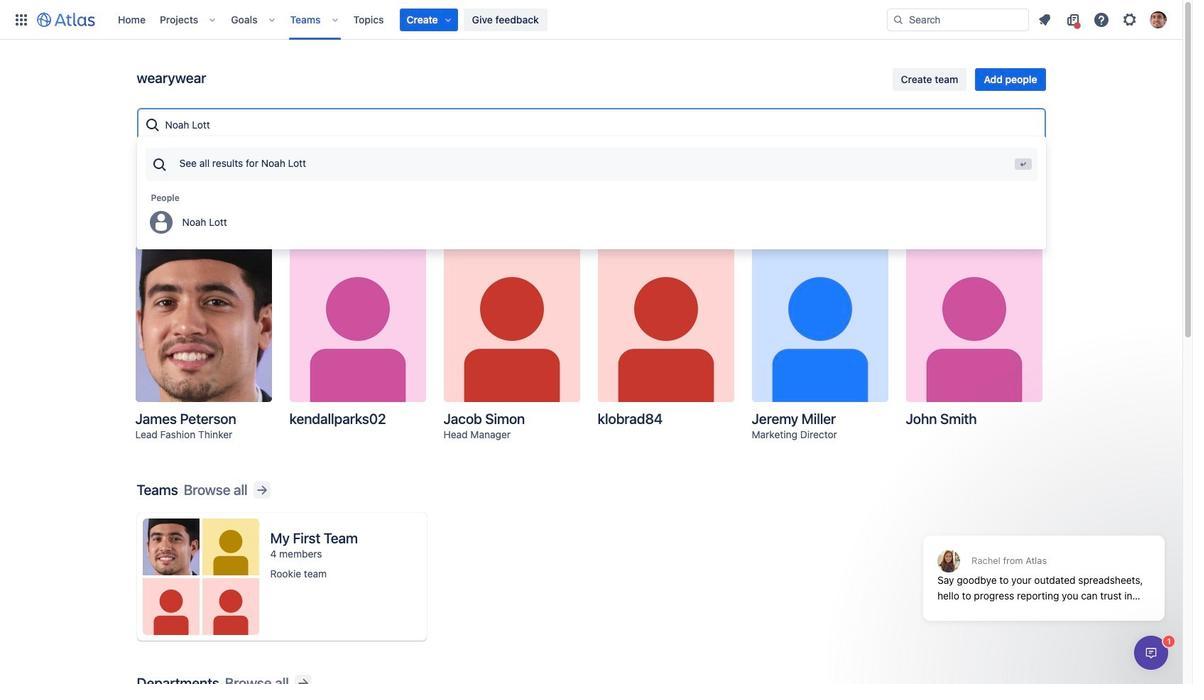 Task type: locate. For each thing, give the bounding box(es) containing it.
search image
[[893, 14, 904, 25]]

None search field
[[887, 8, 1029, 31]]

browse all image
[[295, 675, 312, 684]]

Search for people and teams field
[[161, 112, 1039, 138]]

notifications image
[[1037, 11, 1054, 28]]

settings image
[[1122, 11, 1139, 28]]

see all results image
[[151, 156, 168, 173]]

switch to... image
[[13, 11, 30, 28]]

dialog
[[916, 501, 1172, 632], [1135, 636, 1169, 670]]

banner
[[0, 0, 1183, 40]]

Search field
[[887, 8, 1029, 31]]

account image
[[1150, 11, 1167, 28]]

1 vertical spatial dialog
[[1135, 636, 1169, 670]]



Task type: describe. For each thing, give the bounding box(es) containing it.
0 vertical spatial dialog
[[916, 501, 1172, 632]]

browse all image
[[253, 482, 270, 499]]

search for people and teams image
[[144, 117, 161, 134]]

help image
[[1093, 11, 1110, 28]]

top element
[[9, 0, 887, 39]]



Task type: vqa. For each thing, say whether or not it's contained in the screenshot.
the bottom dialog
yes



